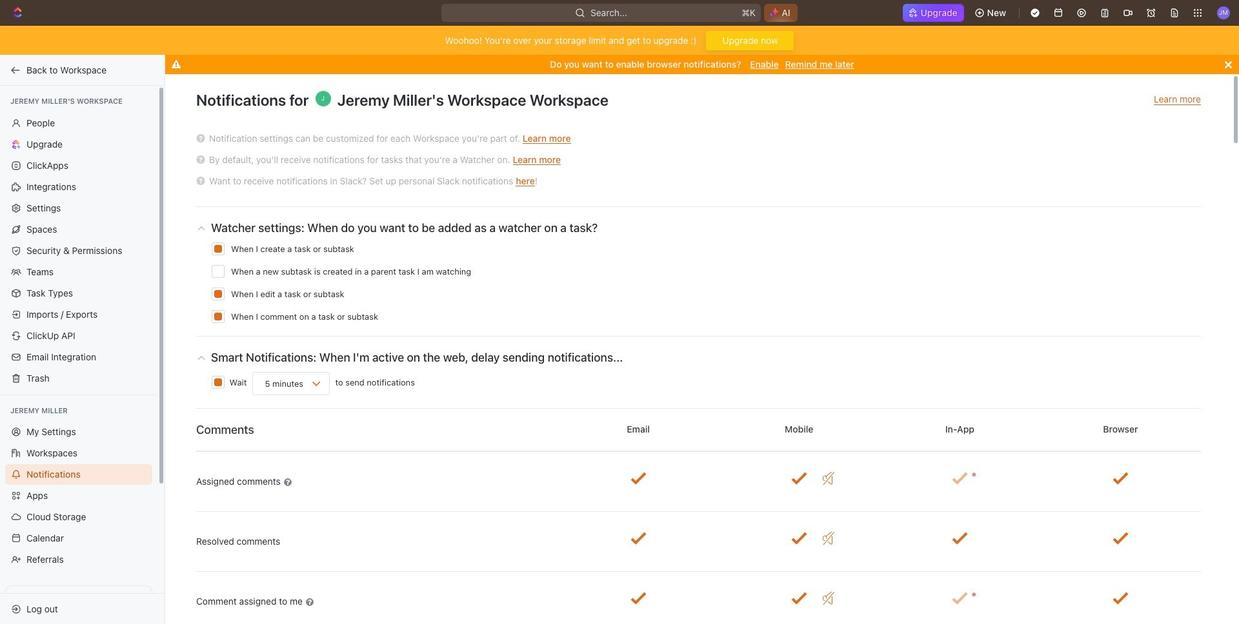 Task type: locate. For each thing, give the bounding box(es) containing it.
off image
[[823, 472, 835, 485], [823, 592, 835, 605]]

0 vertical spatial off image
[[823, 472, 835, 485]]

1 vertical spatial off image
[[823, 592, 835, 605]]

off image up off icon on the bottom of page
[[823, 472, 835, 485]]

1 off image from the top
[[823, 472, 835, 485]]

2 off image from the top
[[823, 592, 835, 605]]

off image down off icon on the bottom of page
[[823, 592, 835, 605]]



Task type: describe. For each thing, give the bounding box(es) containing it.
off image
[[823, 532, 835, 545]]



Task type: vqa. For each thing, say whether or not it's contained in the screenshot.
tree on the left of page
no



